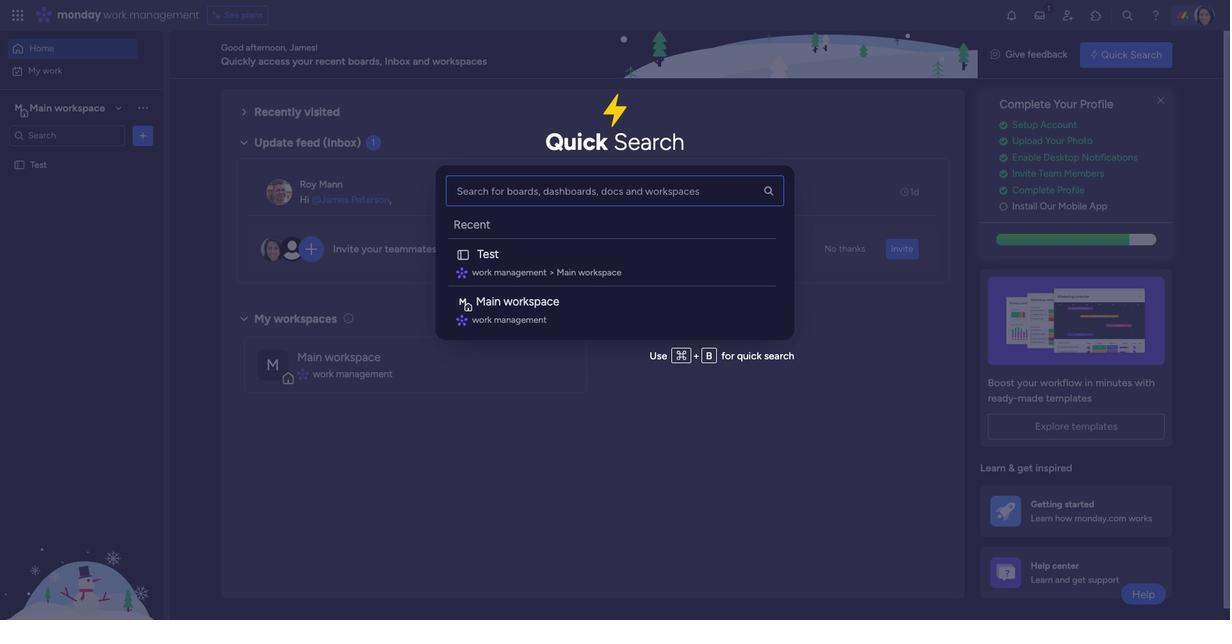 Task type: describe. For each thing, give the bounding box(es) containing it.
roy mann image
[[267, 179, 292, 205]]

getting started learn how monday.com works
[[1031, 499, 1152, 524]]

app
[[1090, 201, 1107, 212]]

check circle image for invite
[[999, 169, 1008, 179]]

(inbox)
[[323, 136, 361, 150]]

feedback
[[1027, 49, 1067, 60]]

1
[[371, 137, 375, 148]]

+
[[693, 350, 700, 362]]

dapulse x slim image
[[1153, 93, 1169, 108]]

monday work management
[[57, 8, 199, 22]]

my work button
[[8, 61, 138, 81]]

desktop
[[1044, 152, 1079, 163]]

quickly
[[221, 55, 256, 67]]

public board image
[[456, 248, 470, 262]]

learn & get inspired
[[980, 462, 1072, 474]]

m inside workspace icon
[[15, 102, 22, 113]]

good afternoon, james! quickly access your recent boards, inbox and workspaces
[[221, 42, 487, 67]]

main up component icon
[[297, 350, 322, 364]]

search image
[[763, 185, 775, 197]]

explore templates
[[1035, 420, 1118, 432]]

lottie animation image
[[0, 491, 163, 620]]

recently
[[254, 105, 302, 119]]

check circle image
[[999, 153, 1008, 163]]

afternoon,
[[246, 42, 287, 53]]

minutes
[[1096, 377, 1132, 389]]

search everything image
[[1121, 9, 1134, 22]]

invite your teammates and start collaborating
[[333, 243, 543, 255]]

notifications image
[[1005, 9, 1018, 22]]

how
[[1055, 513, 1072, 524]]

made
[[1018, 392, 1043, 404]]

for
[[721, 350, 735, 362]]

recently visited
[[254, 105, 340, 119]]

help center element
[[980, 547, 1172, 599]]

workspace selection element
[[12, 100, 107, 117]]

1 vertical spatial profile
[[1057, 184, 1085, 196]]

install our mobile app
[[1012, 201, 1107, 212]]

v2 user feedback image
[[991, 48, 1000, 62]]

0 vertical spatial profile
[[1080, 97, 1114, 111]]

&
[[1008, 462, 1015, 474]]

inspired
[[1036, 462, 1072, 474]]

roy
[[300, 179, 317, 190]]

invite team members link
[[999, 167, 1172, 181]]

complete your profile
[[999, 97, 1114, 111]]

getting started element
[[980, 486, 1172, 537]]

invite for team
[[1012, 168, 1036, 180]]

james peterson image
[[1194, 5, 1215, 26]]

0 horizontal spatial search
[[614, 128, 685, 156]]

templates image image
[[992, 277, 1161, 365]]

for quick search
[[719, 350, 794, 362]]

search
[[764, 350, 794, 362]]

started
[[1065, 499, 1094, 510]]

help for help center learn and get support
[[1031, 560, 1050, 571]]

monday.com
[[1075, 513, 1126, 524]]

test list box
[[0, 151, 163, 349]]

ready-
[[988, 392, 1018, 404]]

1 horizontal spatial m
[[266, 355, 279, 374]]

main down start
[[476, 295, 501, 309]]

quick inside button
[[1101, 48, 1128, 61]]

mann
[[319, 179, 343, 190]]

start
[[459, 243, 480, 255]]

complete for complete your profile
[[999, 97, 1051, 111]]

⌘
[[676, 350, 687, 362]]

help button
[[1121, 584, 1166, 605]]

feed
[[296, 136, 320, 150]]

center
[[1052, 560, 1079, 571]]

your for boost
[[1017, 377, 1038, 389]]

explore templates button
[[988, 414, 1165, 439]]

team
[[1039, 168, 1062, 180]]

help center learn and get support
[[1031, 560, 1119, 586]]

thanks
[[839, 243, 865, 254]]

photo
[[1067, 135, 1093, 147]]

your for upload
[[1045, 135, 1065, 147]]

check circle image for setup
[[999, 120, 1008, 130]]

inbox
[[385, 55, 410, 67]]

test for public board icon
[[477, 247, 499, 261]]

give
[[1005, 49, 1025, 60]]

works
[[1129, 513, 1152, 524]]

and for help
[[1055, 575, 1070, 586]]

account
[[1040, 119, 1077, 131]]

work inside button
[[43, 65, 62, 76]]

quick search button
[[1080, 42, 1172, 68]]

my workspaces
[[254, 312, 337, 326]]

upload your photo
[[1012, 135, 1093, 147]]

getting
[[1031, 499, 1063, 510]]

1 vertical spatial lottie animation element
[[0, 491, 163, 620]]

explore
[[1035, 420, 1069, 432]]

>
[[549, 267, 555, 278]]

my work
[[28, 65, 62, 76]]

give feedback
[[1005, 49, 1067, 60]]

boards,
[[348, 55, 382, 67]]

install
[[1012, 201, 1037, 212]]

support
[[1088, 575, 1119, 586]]

home button
[[8, 38, 138, 59]]

visited
[[304, 105, 340, 119]]

main workspace for workspace icon
[[29, 102, 105, 114]]

select product image
[[12, 9, 24, 22]]

learn for help
[[1031, 575, 1053, 586]]

get inside the help center learn and get support
[[1072, 575, 1086, 586]]

check circle image for complete
[[999, 186, 1008, 195]]

in
[[1085, 377, 1093, 389]]

recent
[[316, 55, 346, 67]]

check circle image for upload
[[999, 137, 1008, 146]]

see plans
[[224, 10, 263, 21]]

and for invite
[[439, 243, 456, 255]]



Task type: locate. For each thing, give the bounding box(es) containing it.
None search field
[[446, 176, 784, 206]]

quick search inside button
[[1101, 48, 1162, 61]]

your
[[292, 55, 313, 67], [362, 243, 382, 255], [1017, 377, 1038, 389]]

list box
[[446, 236, 779, 335]]

your down "james!" at the left top
[[292, 55, 313, 67]]

1 vertical spatial work management
[[313, 368, 393, 380]]

management
[[129, 8, 199, 22], [494, 267, 547, 278], [494, 315, 547, 325], [336, 368, 393, 380]]

2 horizontal spatial invite
[[1012, 168, 1036, 180]]

main workspace up search in workspace field
[[29, 102, 105, 114]]

templates right explore
[[1072, 420, 1118, 432]]

see
[[224, 10, 239, 21]]

main workspace up component icon
[[297, 350, 381, 364]]

1 check circle image from the top
[[999, 120, 1008, 130]]

my down home
[[28, 65, 41, 76]]

0 horizontal spatial lottie animation element
[[0, 491, 163, 620]]

learn left &
[[980, 462, 1006, 474]]

1 vertical spatial main workspace
[[476, 295, 559, 309]]

update
[[254, 136, 293, 150]]

setup account
[[1012, 119, 1077, 131]]

invite inside "button"
[[891, 243, 913, 254]]

check circle image inside complete profile link
[[999, 186, 1008, 195]]

no thanks button
[[819, 239, 871, 259]]

1 image
[[1043, 1, 1055, 15]]

mobile
[[1058, 201, 1087, 212]]

0 vertical spatial and
[[413, 55, 430, 67]]

1 vertical spatial templates
[[1072, 420, 1118, 432]]

my inside button
[[28, 65, 41, 76]]

setup account link
[[999, 118, 1172, 132]]

your for invite
[[362, 243, 382, 255]]

see plans button
[[207, 6, 269, 25]]

help inside the help center learn and get support
[[1031, 560, 1050, 571]]

complete up the install
[[1012, 184, 1055, 196]]

0 horizontal spatial my
[[28, 65, 41, 76]]

your
[[1054, 97, 1077, 111], [1045, 135, 1065, 147]]

2 vertical spatial main workspace
[[297, 350, 381, 364]]

test right public board icon
[[477, 247, 499, 261]]

0 horizontal spatial main workspace
[[29, 102, 105, 114]]

check circle image left setup
[[999, 120, 1008, 130]]

your down account
[[1045, 135, 1065, 147]]

test inside "test" list box
[[30, 159, 47, 170]]

1 horizontal spatial search
[[1130, 48, 1162, 61]]

and
[[413, 55, 430, 67], [439, 243, 456, 255], [1055, 575, 1070, 586]]

0 horizontal spatial m
[[15, 102, 22, 113]]

1 horizontal spatial work management
[[472, 315, 547, 325]]

workspace image
[[457, 295, 469, 309], [258, 349, 288, 380]]

learn for getting
[[1031, 513, 1053, 524]]

m inside list box
[[459, 297, 467, 308]]

v2 bolt switch image
[[1091, 48, 1098, 62]]

help inside button
[[1132, 588, 1155, 601]]

0 horizontal spatial workspaces
[[274, 312, 337, 326]]

your up account
[[1054, 97, 1077, 111]]

upload
[[1012, 135, 1043, 147]]

open recently visited image
[[236, 104, 252, 120]]

workspaces up component icon
[[274, 312, 337, 326]]

option
[[0, 153, 163, 156]]

main workspace inside list box
[[476, 295, 559, 309]]

check circle image inside setup account "link"
[[999, 120, 1008, 130]]

2 check circle image from the top
[[999, 137, 1008, 146]]

your inside boost your workflow in minutes with ready-made templates
[[1017, 377, 1038, 389]]

work management inside list box
[[472, 315, 547, 325]]

good
[[221, 42, 244, 53]]

2 vertical spatial learn
[[1031, 575, 1053, 586]]

1 vertical spatial quick search
[[546, 128, 685, 156]]

2 vertical spatial m
[[266, 355, 279, 374]]

enable desktop notifications
[[1012, 152, 1138, 163]]

enable desktop notifications link
[[999, 150, 1172, 165]]

1 horizontal spatial invite
[[891, 243, 913, 254]]

1 vertical spatial workspace image
[[258, 349, 288, 380]]

2 horizontal spatial main workspace
[[476, 295, 559, 309]]

our
[[1040, 201, 1056, 212]]

0 vertical spatial main workspace
[[29, 102, 105, 114]]

0 horizontal spatial quick search
[[546, 128, 685, 156]]

workspace image inside list box
[[457, 295, 469, 309]]

1 vertical spatial learn
[[1031, 513, 1053, 524]]

1 vertical spatial get
[[1072, 575, 1086, 586]]

invite button
[[886, 239, 919, 259]]

0 vertical spatial search
[[1130, 48, 1162, 61]]

circle o image
[[999, 202, 1008, 212]]

work management > main workspace
[[472, 267, 622, 278]]

work
[[104, 8, 127, 22], [43, 65, 62, 76], [472, 267, 492, 278], [472, 315, 492, 325], [313, 368, 334, 380]]

0 horizontal spatial quick
[[546, 128, 608, 156]]

main workspace
[[29, 102, 105, 114], [476, 295, 559, 309], [297, 350, 381, 364]]

search
[[1130, 48, 1162, 61], [614, 128, 685, 156]]

0 vertical spatial workspaces
[[432, 55, 487, 67]]

1 vertical spatial my
[[254, 312, 271, 326]]

roy mann
[[300, 179, 343, 190]]

m
[[15, 102, 22, 113], [459, 297, 467, 308], [266, 355, 279, 374]]

learn inside getting started learn how monday.com works
[[1031, 513, 1053, 524]]

close my workspaces image
[[236, 311, 252, 327]]

quick right v2 bolt switch image
[[1101, 48, 1128, 61]]

test right public board image
[[30, 159, 47, 170]]

1 horizontal spatial lottie animation element
[[618, 31, 978, 79]]

list box containing test
[[446, 236, 779, 335]]

invite members image
[[1062, 9, 1074, 22]]

help image
[[1149, 9, 1162, 22]]

get
[[1017, 462, 1033, 474], [1072, 575, 1086, 586]]

members
[[1064, 168, 1104, 180]]

1 horizontal spatial your
[[362, 243, 382, 255]]

and inside the help center learn and get support
[[1055, 575, 1070, 586]]

0 vertical spatial m
[[15, 102, 22, 113]]

1 horizontal spatial workspaces
[[432, 55, 487, 67]]

inbox image
[[1033, 9, 1046, 22]]

recent
[[454, 218, 490, 232]]

2 vertical spatial your
[[1017, 377, 1038, 389]]

workspaces
[[432, 55, 487, 67], [274, 312, 337, 326]]

0 vertical spatial learn
[[980, 462, 1006, 474]]

your up made
[[1017, 377, 1038, 389]]

0 vertical spatial your
[[292, 55, 313, 67]]

and inside good afternoon, james! quickly access your recent boards, inbox and workspaces
[[413, 55, 430, 67]]

m down public board icon
[[459, 297, 467, 308]]

0 vertical spatial complete
[[999, 97, 1051, 111]]

quick up search for boards, dashboards, docs and workspaces "search field"
[[546, 128, 608, 156]]

work management
[[472, 315, 547, 325], [313, 368, 393, 380]]

1 horizontal spatial and
[[439, 243, 456, 255]]

0 horizontal spatial and
[[413, 55, 430, 67]]

update feed (inbox)
[[254, 136, 361, 150]]

close update feed (inbox) image
[[236, 135, 252, 151]]

main right workspace icon
[[29, 102, 52, 114]]

your for complete
[[1054, 97, 1077, 111]]

access
[[258, 55, 290, 67]]

check circle image
[[999, 120, 1008, 130], [999, 137, 1008, 146], [999, 169, 1008, 179], [999, 186, 1008, 195]]

0 horizontal spatial invite
[[333, 243, 359, 255]]

0 horizontal spatial test
[[30, 159, 47, 170]]

help for help
[[1132, 588, 1155, 601]]

setup
[[1012, 119, 1038, 131]]

main inside workspace selection element
[[29, 102, 52, 114]]

search down help icon on the top right of page
[[1130, 48, 1162, 61]]

check circle image inside upload your photo 'link'
[[999, 137, 1008, 146]]

quick
[[737, 350, 762, 362]]

my for my work
[[28, 65, 41, 76]]

quick search up search for boards, dashboards, docs and workspaces "search field"
[[546, 128, 685, 156]]

check circle image inside invite team members link
[[999, 169, 1008, 179]]

complete for complete profile
[[1012, 184, 1055, 196]]

1 horizontal spatial workspace image
[[457, 295, 469, 309]]

1 vertical spatial test
[[477, 247, 499, 261]]

m left component icon
[[266, 355, 279, 374]]

use
[[650, 350, 670, 362]]

2 horizontal spatial your
[[1017, 377, 1038, 389]]

quick search
[[1101, 48, 1162, 61], [546, 128, 685, 156]]

notifications
[[1082, 152, 1138, 163]]

0 vertical spatial test
[[30, 159, 47, 170]]

1 vertical spatial m
[[459, 297, 467, 308]]

main right >
[[557, 267, 576, 278]]

learn
[[980, 462, 1006, 474], [1031, 513, 1053, 524], [1031, 575, 1053, 586]]

3 check circle image from the top
[[999, 169, 1008, 179]]

help
[[1031, 560, 1050, 571], [1132, 588, 1155, 601]]

1 horizontal spatial main workspace
[[297, 350, 381, 364]]

0 vertical spatial templates
[[1046, 392, 1092, 404]]

quick search right v2 bolt switch image
[[1101, 48, 1162, 61]]

invite team members
[[1012, 168, 1104, 180]]

0 horizontal spatial your
[[292, 55, 313, 67]]

install our mobile app link
[[999, 199, 1172, 214]]

home
[[29, 43, 54, 54]]

profile up setup account "link"
[[1080, 97, 1114, 111]]

james!
[[290, 42, 318, 53]]

profile
[[1080, 97, 1114, 111], [1057, 184, 1085, 196]]

0 vertical spatial my
[[28, 65, 41, 76]]

1 horizontal spatial my
[[254, 312, 271, 326]]

workspaces right inbox
[[432, 55, 487, 67]]

my right close my workspaces icon
[[254, 312, 271, 326]]

2 vertical spatial and
[[1055, 575, 1070, 586]]

no thanks
[[825, 243, 865, 254]]

0 horizontal spatial get
[[1017, 462, 1033, 474]]

learn down getting on the right of the page
[[1031, 513, 1053, 524]]

complete profile link
[[999, 183, 1172, 198]]

search inside button
[[1130, 48, 1162, 61]]

no
[[825, 243, 837, 254]]

0 vertical spatial quick search
[[1101, 48, 1162, 61]]

your inside 'link'
[[1045, 135, 1065, 147]]

check circle image up circle o image
[[999, 186, 1008, 195]]

1 horizontal spatial get
[[1072, 575, 1086, 586]]

work management down work management > main workspace
[[472, 315, 547, 325]]

1 vertical spatial search
[[614, 128, 685, 156]]

1d
[[910, 186, 919, 198]]

your left teammates
[[362, 243, 382, 255]]

test inside list box
[[477, 247, 499, 261]]

get down center
[[1072, 575, 1086, 586]]

templates
[[1046, 392, 1092, 404], [1072, 420, 1118, 432]]

1 vertical spatial your
[[1045, 135, 1065, 147]]

and left start
[[439, 243, 456, 255]]

get right &
[[1017, 462, 1033, 474]]

complete
[[999, 97, 1051, 111], [1012, 184, 1055, 196]]

Search in workspace field
[[27, 128, 107, 143]]

2 horizontal spatial m
[[459, 297, 467, 308]]

templates inside boost your workflow in minutes with ready-made templates
[[1046, 392, 1092, 404]]

test for public board image
[[30, 159, 47, 170]]

workflow
[[1040, 377, 1082, 389]]

component image
[[297, 368, 308, 380]]

profile up mobile
[[1057, 184, 1085, 196]]

quick
[[1101, 48, 1128, 61], [546, 128, 608, 156]]

templates down the workflow
[[1046, 392, 1092, 404]]

0 horizontal spatial help
[[1031, 560, 1050, 571]]

your inside good afternoon, james! quickly access your recent boards, inbox and workspaces
[[292, 55, 313, 67]]

1 vertical spatial quick
[[546, 128, 608, 156]]

1 horizontal spatial test
[[477, 247, 499, 261]]

complete profile
[[1012, 184, 1085, 196]]

apps image
[[1090, 9, 1103, 22]]

main workspace for workspace image in list box
[[476, 295, 559, 309]]

0 horizontal spatial workspace image
[[258, 349, 288, 380]]

1 vertical spatial help
[[1132, 588, 1155, 601]]

search up search for boards, dashboards, docs and workspaces "search field"
[[614, 128, 685, 156]]

workspace image left component icon
[[258, 349, 288, 380]]

and right inbox
[[413, 55, 430, 67]]

lottie animation element
[[618, 31, 978, 79], [0, 491, 163, 620]]

collaborating
[[483, 243, 543, 255]]

and down center
[[1055, 575, 1070, 586]]

0 horizontal spatial work management
[[313, 368, 393, 380]]

my for my workspaces
[[254, 312, 271, 326]]

teammates
[[385, 243, 437, 255]]

learn inside the help center learn and get support
[[1031, 575, 1053, 586]]

complete up setup
[[999, 97, 1051, 111]]

1 vertical spatial complete
[[1012, 184, 1055, 196]]

1 horizontal spatial quick search
[[1101, 48, 1162, 61]]

with
[[1135, 377, 1155, 389]]

0 vertical spatial quick
[[1101, 48, 1128, 61]]

0 vertical spatial your
[[1054, 97, 1077, 111]]

main workspace down work management > main workspace
[[476, 295, 559, 309]]

1 vertical spatial your
[[362, 243, 382, 255]]

work management right component icon
[[313, 368, 393, 380]]

invite for your
[[333, 243, 359, 255]]

Search for boards, dashboards, docs and workspaces search field
[[446, 176, 784, 206]]

workspace image down public board icon
[[457, 295, 469, 309]]

check circle image down check circle image
[[999, 169, 1008, 179]]

check circle image up check circle image
[[999, 137, 1008, 146]]

workspace image
[[12, 101, 25, 115]]

0 vertical spatial get
[[1017, 462, 1033, 474]]

learn down center
[[1031, 575, 1053, 586]]

templates inside button
[[1072, 420, 1118, 432]]

enable
[[1012, 152, 1041, 163]]

0 vertical spatial help
[[1031, 560, 1050, 571]]

1 vertical spatial workspaces
[[274, 312, 337, 326]]

boost your workflow in minutes with ready-made templates
[[988, 377, 1155, 404]]

monday
[[57, 8, 101, 22]]

1 vertical spatial and
[[439, 243, 456, 255]]

main workspace inside workspace selection element
[[29, 102, 105, 114]]

2 horizontal spatial and
[[1055, 575, 1070, 586]]

boost
[[988, 377, 1015, 389]]

0 vertical spatial workspace image
[[457, 295, 469, 309]]

4 check circle image from the top
[[999, 186, 1008, 195]]

1 horizontal spatial help
[[1132, 588, 1155, 601]]

upload your photo link
[[999, 134, 1172, 149]]

0 vertical spatial lottie animation element
[[618, 31, 978, 79]]

1 horizontal spatial quick
[[1101, 48, 1128, 61]]

main
[[29, 102, 52, 114], [557, 267, 576, 278], [476, 295, 501, 309], [297, 350, 322, 364]]

workspaces inside good afternoon, james! quickly access your recent boards, inbox and workspaces
[[432, 55, 487, 67]]

m up public board image
[[15, 102, 22, 113]]

complete inside complete profile link
[[1012, 184, 1055, 196]]

0 vertical spatial work management
[[472, 315, 547, 325]]

public board image
[[13, 159, 26, 171]]



Task type: vqa. For each thing, say whether or not it's contained in the screenshot.
inspired
yes



